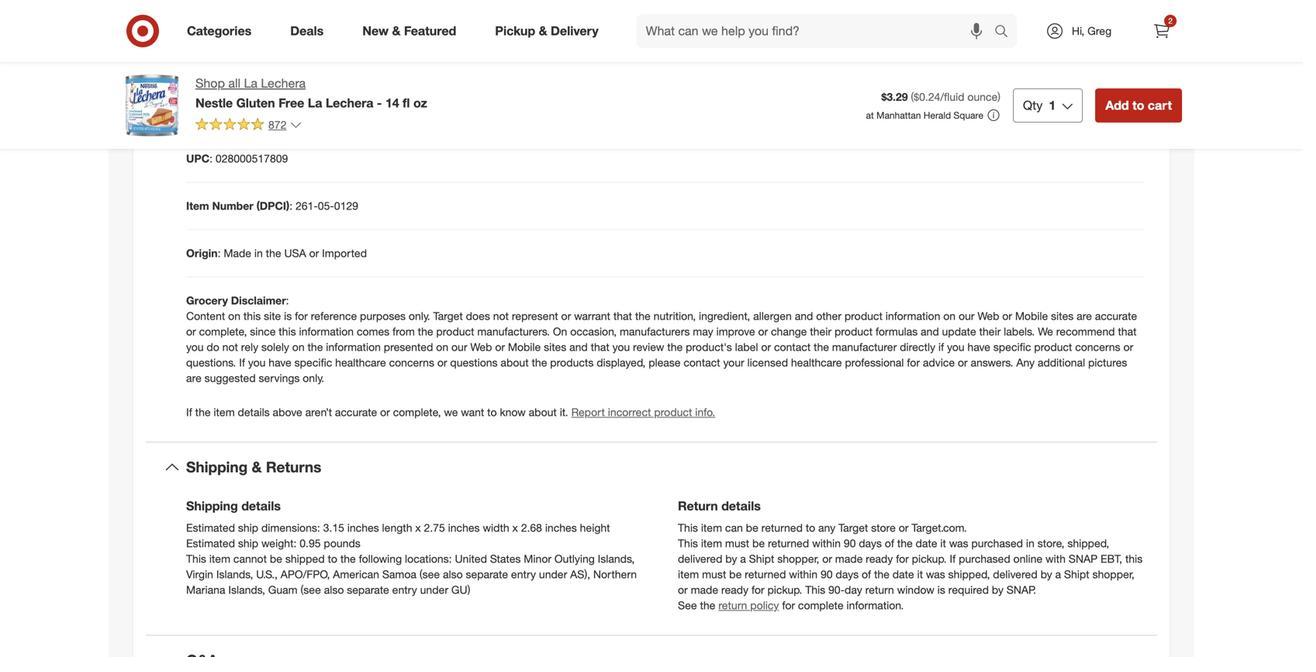 Task type: vqa. For each thing, say whether or not it's contained in the screenshot.
rightmost 1 offer available button
no



Task type: locate. For each thing, give the bounding box(es) containing it.
0 horizontal spatial (see
[[301, 583, 321, 597]]

1 shipping from the top
[[186, 458, 248, 476]]

shipped,
[[1068, 537, 1110, 550], [949, 568, 991, 581]]

0 vertical spatial entry
[[511, 568, 536, 581]]

a
[[741, 552, 746, 566], [1056, 568, 1062, 581]]

the up information.
[[875, 568, 890, 581]]

if down questions.
[[186, 405, 192, 419]]

0 vertical spatial and
[[795, 309, 814, 323]]

0 vertical spatial if
[[239, 356, 245, 369]]

1 vertical spatial are
[[186, 371, 202, 385]]

ship
[[238, 521, 259, 535], [238, 537, 259, 550]]

by down the with
[[1041, 568, 1053, 581]]

2 vertical spatial and
[[570, 340, 588, 354]]

weight: inside shipping details estimated ship dimensions: 3.15 inches length x 2.75 inches width x 2.68 inches height estimated ship weight: 0.95 pounds
[[262, 537, 297, 550]]

that up the pictures
[[1119, 325, 1137, 338]]

to right the add
[[1133, 98, 1145, 113]]

2 healthcare from the left
[[792, 356, 842, 369]]

0 horizontal spatial concerns
[[389, 356, 435, 369]]

details
[[238, 405, 270, 419], [242, 499, 281, 514], [722, 499, 761, 514]]

is
[[284, 309, 292, 323], [938, 583, 946, 597]]

1 horizontal spatial target
[[839, 521, 869, 535]]

since
[[250, 325, 276, 338]]

return left policy
[[719, 599, 748, 612]]

estimated
[[186, 521, 235, 535], [186, 537, 235, 550]]

this
[[244, 309, 261, 323], [279, 325, 296, 338], [1126, 552, 1143, 566]]

return details this item can be returned to any target store or target.com. this item must be returned within 90 days of the date it was purchased in store, shipped, delivered by a shipt shopper, or made ready for pickup. if purchased online with snap ebt, this item must be returned within 90 days of the date it was shipped, delivered by a shipt shopper, or made ready for pickup. this 90-day return window is required by snap. see the return policy for complete information.
[[678, 499, 1143, 612]]

to inside return details this item can be returned to any target store or target.com. this item must be returned within 90 days of the date it was purchased in store, shipped, delivered by a shipt shopper, or made ready for pickup. if purchased online with snap ebt, this item must be returned within 90 days of the date it was shipped, delivered by a shipt shopper, or made ready for pickup. this 90-day return window is required by snap. see the return policy for complete information.
[[806, 521, 816, 535]]

90
[[844, 537, 856, 550], [821, 568, 833, 581]]

0 horizontal spatial shopper,
[[778, 552, 820, 566]]

of up day
[[862, 568, 872, 581]]

1 horizontal spatial separate
[[466, 568, 508, 581]]

0 vertical spatial estimated
[[186, 521, 235, 535]]

item
[[214, 405, 235, 419], [701, 521, 723, 535], [701, 537, 723, 550], [209, 552, 231, 566], [678, 568, 699, 581]]

concerns up the pictures
[[1076, 340, 1121, 354]]

not
[[493, 309, 509, 323], [222, 340, 238, 354]]

must up return policy link
[[702, 568, 727, 581]]

1 horizontal spatial is
[[938, 583, 946, 597]]

not up manufacturers.
[[493, 309, 509, 323]]

0 vertical spatial pickup.
[[912, 552, 947, 566]]

1 vertical spatial shipt
[[1065, 568, 1090, 581]]

made up see
[[691, 583, 719, 597]]

suggested
[[205, 371, 256, 385]]

-
[[377, 95, 382, 110]]

1 vertical spatial it
[[918, 568, 924, 581]]

1 vertical spatial made
[[691, 583, 719, 597]]

be
[[746, 521, 759, 535], [753, 537, 765, 550], [270, 552, 283, 566], [730, 568, 742, 581]]

mobile down manufacturers.
[[508, 340, 541, 354]]

by down can
[[726, 552, 738, 566]]

1 horizontal spatial inches
[[448, 521, 480, 535]]

1 horizontal spatial that
[[614, 309, 633, 323]]

details inside return details this item can be returned to any target store or target.com. this item must be returned within 90 days of the date it was purchased in store, shipped, delivered by a shipt shopper, or made ready for pickup. if purchased online with snap ebt, this item must be returned within 90 days of the date it was shipped, delivered by a shipt shopper, or made ready for pickup. this 90-day return window is required by snap. see the return policy for complete information.
[[722, 499, 761, 514]]

: inside grocery disclaimer : content on this site is for reference purposes only.  target does not represent or warrant that the nutrition, ingredient, allergen and other product information on our web or mobile sites are accurate or complete, since this information comes from the product manufacturers.  on occasion, manufacturers may improve or change their product formulas and update their labels.  we recommend that you do not rely solely on the information presented on our web or mobile sites and that you review the product's label or contact the manufacturer directly if you have specific product concerns or questions.  if you have specific healthcare concerns or questions about the products displayed, please contact your licensed healthcare professional for advice or answers.  any additional pictures are suggested servings only.
[[286, 294, 289, 307]]

1 vertical spatial about
[[529, 405, 557, 419]]

1 vertical spatial 90
[[821, 568, 833, 581]]

healthcare down change
[[792, 356, 842, 369]]

details up dimensions: on the bottom left
[[242, 499, 281, 514]]

x left 2.75
[[416, 521, 421, 535]]

2 inches from the left
[[448, 521, 480, 535]]

information down reference
[[299, 325, 354, 338]]

1 horizontal spatial in
[[1027, 537, 1035, 550]]

was down target.com.
[[950, 537, 969, 550]]

the
[[266, 246, 281, 260], [636, 309, 651, 323], [418, 325, 434, 338], [308, 340, 323, 354], [668, 340, 683, 354], [814, 340, 830, 354], [532, 356, 547, 369], [195, 405, 211, 419], [898, 537, 913, 550], [341, 552, 356, 566], [875, 568, 890, 581], [700, 599, 716, 612]]

entry down minor
[[511, 568, 536, 581]]

x left 2.68
[[513, 521, 518, 535]]

it.
[[560, 405, 569, 419]]

0 vertical spatial concerns
[[1076, 340, 1121, 354]]

: for 028000517809
[[210, 152, 213, 165]]

and up products
[[570, 340, 588, 354]]

on right solely
[[292, 340, 305, 354]]

0 horizontal spatial 14
[[248, 57, 260, 71]]

purchased up online
[[972, 537, 1024, 550]]

1 horizontal spatial shipt
[[1065, 568, 1090, 581]]

our
[[959, 309, 975, 323], [452, 340, 468, 354]]

from
[[393, 325, 415, 338]]

item number (dpci) : 261-05-0129
[[186, 199, 359, 213]]

sites up "we"
[[1052, 309, 1074, 323]]

mariana
[[186, 583, 225, 597]]

1 vertical spatial shopper,
[[1093, 568, 1135, 581]]

imported
[[322, 246, 367, 260]]

1 vertical spatial is
[[938, 583, 946, 597]]

1 horizontal spatial healthcare
[[792, 356, 842, 369]]

sites down on
[[544, 340, 567, 354]]

report incorrect product info. button
[[572, 405, 716, 420]]

0 vertical spatial ship
[[238, 521, 259, 535]]

about left the it.
[[529, 405, 557, 419]]

inches right 2.75
[[448, 521, 480, 535]]

2 vertical spatial if
[[950, 552, 956, 566]]

target left does
[[433, 309, 463, 323]]

1 horizontal spatial 90
[[844, 537, 856, 550]]

may
[[693, 325, 714, 338]]

& inside dropdown button
[[252, 458, 262, 476]]

1 ship from the top
[[238, 521, 259, 535]]

a down the with
[[1056, 568, 1062, 581]]

1 vertical spatial this
[[279, 325, 296, 338]]

1 horizontal spatial shipped,
[[1068, 537, 1110, 550]]

under down minor
[[539, 568, 568, 581]]

complete, left we
[[393, 405, 441, 419]]

as),
[[571, 568, 591, 581]]

0 vertical spatial la
[[244, 76, 258, 91]]

1 vertical spatial pickup.
[[768, 583, 803, 597]]

tcin : 14767743
[[186, 104, 266, 118]]

within
[[813, 537, 841, 550], [790, 568, 818, 581]]

was up the window
[[927, 568, 946, 581]]

upc : 028000517809
[[186, 152, 288, 165]]

within down any
[[813, 537, 841, 550]]

0 horizontal spatial also
[[324, 583, 344, 597]]

0 vertical spatial 90
[[844, 537, 856, 550]]

1 horizontal spatial not
[[493, 309, 509, 323]]

0 horizontal spatial under
[[420, 583, 449, 597]]

item left can
[[701, 521, 723, 535]]

0 horizontal spatial not
[[222, 340, 238, 354]]

this inside return details this item can be returned to any target store or target.com. this item must be returned within 90 days of the date it was purchased in store, shipped, delivered by a shipt shopper, or made ready for pickup. if purchased online with snap ebt, this item must be returned within 90 days of the date it was shipped, delivered by a shipt shopper, or made ready for pickup. this 90-day return window is required by snap. see the return policy for complete information.
[[1126, 552, 1143, 566]]

do
[[207, 340, 219, 354]]

length
[[382, 521, 413, 535]]

1 vertical spatial in
[[1027, 537, 1035, 550]]

the right from
[[418, 325, 434, 338]]

1 horizontal spatial specific
[[994, 340, 1032, 354]]

accurate right aren't
[[335, 405, 377, 419]]

the down other
[[814, 340, 830, 354]]

details for return
[[722, 499, 761, 514]]

0 vertical spatial only.
[[409, 309, 430, 323]]

days down "store"
[[859, 537, 882, 550]]

1 horizontal spatial &
[[392, 23, 401, 38]]

details inside shipping details estimated ship dimensions: 3.15 inches length x 2.75 inches width x 2.68 inches height estimated ship weight: 0.95 pounds
[[242, 499, 281, 514]]

questions.
[[186, 356, 236, 369]]

0 horizontal spatial return
[[719, 599, 748, 612]]

this
[[678, 521, 698, 535], [678, 537, 698, 550], [186, 552, 206, 566], [806, 583, 826, 597]]

2 horizontal spatial by
[[1041, 568, 1053, 581]]

new & featured
[[363, 23, 457, 38]]

a down can
[[741, 552, 746, 566]]

0 horizontal spatial delivered
[[678, 552, 723, 566]]

1 horizontal spatial sites
[[1052, 309, 1074, 323]]

weight: down dimensions: on the bottom left
[[262, 537, 297, 550]]

purchased up 'required'
[[959, 552, 1011, 566]]

date down target.com.
[[916, 537, 938, 550]]

have
[[968, 340, 991, 354], [269, 356, 292, 369]]

to
[[1133, 98, 1145, 113], [488, 405, 497, 419], [806, 521, 816, 535], [328, 552, 338, 566]]

ounce
[[968, 90, 998, 104]]

information
[[886, 309, 941, 323], [299, 325, 354, 338], [326, 340, 381, 354]]

1 vertical spatial lechera
[[326, 95, 374, 110]]

please
[[649, 356, 681, 369]]

to left any
[[806, 521, 816, 535]]

made up day
[[836, 552, 863, 566]]

know
[[500, 405, 526, 419]]

only. up from
[[409, 309, 430, 323]]

in up online
[[1027, 537, 1035, 550]]

manufacturers
[[620, 325, 690, 338]]

date up the window
[[893, 568, 915, 581]]

1 horizontal spatial this
[[279, 325, 296, 338]]

0 vertical spatial this
[[244, 309, 261, 323]]

2
[[1169, 16, 1173, 26]]

2 vertical spatial islands,
[[228, 583, 265, 597]]

store,
[[1038, 537, 1065, 550]]

that down occasion,
[[591, 340, 610, 354]]

accurate up recommend
[[1096, 309, 1138, 323]]

1 vertical spatial was
[[927, 568, 946, 581]]

improve
[[717, 325, 756, 338]]

other
[[817, 309, 842, 323]]

delivered up see
[[678, 552, 723, 566]]

1 vertical spatial target
[[839, 521, 869, 535]]

0 vertical spatial sites
[[1052, 309, 1074, 323]]

1 inches from the left
[[348, 521, 379, 535]]

0 vertical spatial under
[[539, 568, 568, 581]]

0 horizontal spatial separate
[[347, 583, 389, 597]]

if inside return details this item can be returned to any target store or target.com. this item must be returned within 90 days of the date it was purchased in store, shipped, delivered by a shipt shopper, or made ready for pickup. if purchased online with snap ebt, this item must be returned within 90 days of the date it was shipped, delivered by a shipt shopper, or made ready for pickup. this 90-day return window is required by snap. see the return policy for complete information.
[[950, 552, 956, 566]]

shipt up policy
[[749, 552, 775, 566]]

you up 'displayed,'
[[613, 340, 630, 354]]

information down comes
[[326, 340, 381, 354]]

qty 1
[[1024, 98, 1056, 113]]

shipt down snap
[[1065, 568, 1090, 581]]

2 shipping from the top
[[186, 499, 238, 514]]

weight: up all
[[207, 57, 245, 71]]

What can we help you find? suggestions appear below search field
[[637, 14, 999, 48]]

shipping down shipping & returns
[[186, 499, 238, 514]]

261-
[[296, 199, 318, 213]]

is inside grocery disclaimer : content on this site is for reference purposes only.  target does not represent or warrant that the nutrition, ingredient, allergen and other product information on our web or mobile sites are accurate or complete, since this information comes from the product manufacturers.  on occasion, manufacturers may improve or change their product formulas and update their labels.  we recommend that you do not rely solely on the information presented on our web or mobile sites and that you review the product's label or contact the manufacturer directly if you have specific product concerns or questions.  if you have specific healthcare concerns or questions about the products displayed, please contact your licensed healthcare professional for advice or answers.  any additional pictures are suggested servings only.
[[284, 309, 292, 323]]

islands, up northern
[[598, 552, 635, 566]]

contact
[[775, 340, 811, 354], [684, 356, 721, 369]]

net weight: 14 ounces
[[186, 57, 301, 71]]

is right the window
[[938, 583, 946, 597]]

and up if
[[921, 325, 940, 338]]

in
[[254, 246, 263, 260], [1027, 537, 1035, 550]]

& for pickup
[[539, 23, 548, 38]]

also up gu)
[[443, 568, 463, 581]]

servings
[[259, 371, 300, 385]]

add to cart button
[[1096, 88, 1183, 123]]

shipping for shipping & returns
[[186, 458, 248, 476]]

90 up day
[[844, 537, 856, 550]]

0 horizontal spatial their
[[810, 325, 832, 338]]

0 vertical spatial target
[[433, 309, 463, 323]]

inches up pounds
[[348, 521, 379, 535]]

is right site
[[284, 309, 292, 323]]

1 vertical spatial contact
[[684, 356, 721, 369]]

on up 'update'
[[944, 309, 956, 323]]

are up recommend
[[1077, 309, 1093, 323]]

1 vertical spatial and
[[921, 325, 940, 338]]

label
[[735, 340, 759, 354]]

islands, down "cannot"
[[216, 568, 253, 581]]

manufacturers.
[[478, 325, 550, 338]]

shipping inside shipping details estimated ship dimensions: 3.15 inches length x 2.75 inches width x 2.68 inches height estimated ship weight: 0.95 pounds
[[186, 499, 238, 514]]

update
[[943, 325, 977, 338]]

deals
[[290, 23, 324, 38]]

content
[[186, 309, 225, 323]]

purposes
[[360, 309, 406, 323]]

1 horizontal spatial (see
[[420, 568, 440, 581]]

ready down "store"
[[866, 552, 893, 566]]

lechera down ounces
[[261, 76, 306, 91]]

shopper, down ebt,
[[1093, 568, 1135, 581]]

1 vertical spatial estimated
[[186, 537, 235, 550]]

must down can
[[726, 537, 750, 550]]

0 horizontal spatial only.
[[303, 371, 324, 385]]

if down target.com.
[[950, 552, 956, 566]]

formulas
[[876, 325, 918, 338]]

in right made
[[254, 246, 263, 260]]

information up formulas at the right of page
[[886, 309, 941, 323]]

for
[[295, 309, 308, 323], [908, 356, 920, 369], [897, 552, 909, 566], [752, 583, 765, 597], [783, 599, 796, 612]]

site
[[264, 309, 281, 323]]

target
[[433, 309, 463, 323], [839, 521, 869, 535]]

returned
[[762, 521, 803, 535], [768, 537, 810, 550], [745, 568, 787, 581]]

sites
[[1052, 309, 1074, 323], [544, 340, 567, 354]]

oz
[[414, 95, 427, 110]]

1 x from the left
[[416, 521, 421, 535]]

0 vertical spatial by
[[726, 552, 738, 566]]

0 horizontal spatial this
[[244, 309, 261, 323]]

0 vertical spatial shipping
[[186, 458, 248, 476]]

0 vertical spatial 14
[[248, 57, 260, 71]]

directly
[[900, 340, 936, 354]]

14 left ounces
[[248, 57, 260, 71]]

web up answers.
[[978, 309, 1000, 323]]

shopper, down any
[[778, 552, 820, 566]]

: down shop
[[212, 104, 215, 118]]

1 vertical spatial la
[[308, 95, 322, 110]]

1 horizontal spatial ready
[[866, 552, 893, 566]]

samoa
[[383, 568, 417, 581]]

pickup & delivery link
[[482, 14, 618, 48]]

0 horizontal spatial x
[[416, 521, 421, 535]]

0 horizontal spatial have
[[269, 356, 292, 369]]

separate
[[466, 568, 508, 581], [347, 583, 389, 597]]

shipped, up 'required'
[[949, 568, 991, 581]]

1 vertical spatial if
[[186, 405, 192, 419]]

0 horizontal spatial ready
[[722, 583, 749, 597]]

la right free
[[308, 95, 322, 110]]

origin : made in the usa or imported
[[186, 246, 367, 260]]

search
[[988, 25, 1025, 40]]

$3.29
[[882, 90, 908, 104]]

aren't
[[305, 405, 332, 419]]

0 horizontal spatial target
[[433, 309, 463, 323]]

required
[[949, 583, 989, 597]]

1 vertical spatial 14
[[386, 95, 399, 110]]

american
[[333, 568, 379, 581]]

see
[[678, 599, 697, 612]]

that right warrant
[[614, 309, 633, 323]]

our up questions
[[452, 340, 468, 354]]

pickup. up policy
[[768, 583, 803, 597]]

shipping inside dropdown button
[[186, 458, 248, 476]]

and
[[795, 309, 814, 323], [921, 325, 940, 338], [570, 340, 588, 354]]

we
[[1039, 325, 1054, 338]]

2 horizontal spatial if
[[950, 552, 956, 566]]

0 vertical spatial (see
[[420, 568, 440, 581]]

0 horizontal spatial healthcare
[[335, 356, 386, 369]]

separate down united
[[466, 568, 508, 581]]

1 vertical spatial purchased
[[959, 552, 1011, 566]]

3 inches from the left
[[545, 521, 577, 535]]

0 horizontal spatial in
[[254, 246, 263, 260]]

this up solely
[[279, 325, 296, 338]]



Task type: describe. For each thing, give the bounding box(es) containing it.
this item cannot be shipped to the following locations:
[[186, 552, 452, 566]]

1 healthcare from the left
[[335, 356, 386, 369]]

0.95
[[300, 537, 321, 550]]

pickup
[[495, 23, 536, 38]]

2 horizontal spatial that
[[1119, 325, 1137, 338]]

0 vertical spatial of
[[885, 537, 895, 550]]

1 horizontal spatial concerns
[[1076, 340, 1121, 354]]

0 horizontal spatial made
[[691, 583, 719, 597]]

2 vertical spatial information
[[326, 340, 381, 354]]

1 vertical spatial within
[[790, 568, 818, 581]]

028000517809
[[216, 152, 288, 165]]

or left questions
[[438, 356, 447, 369]]

in inside return details this item can be returned to any target store or target.com. this item must be returned within 90 days of the date it was purchased in store, shipped, delivered by a shipt shopper, or made ready for pickup. if purchased online with snap ebt, this item must be returned within 90 days of the date it was shipped, delivered by a shipt shopper, or made ready for pickup. this 90-day return window is required by snap. see the return policy for complete information.
[[1027, 537, 1035, 550]]

or right advice
[[958, 356, 968, 369]]

or up the pictures
[[1124, 340, 1134, 354]]

nestle
[[196, 95, 233, 110]]

the down suggested at the bottom left
[[195, 405, 211, 419]]

2 vertical spatial by
[[993, 583, 1004, 597]]

item up virgin
[[209, 552, 231, 566]]

deals link
[[277, 14, 343, 48]]

allergen
[[754, 309, 792, 323]]

labels.
[[1004, 325, 1036, 338]]

add to cart
[[1106, 98, 1173, 113]]

0 horizontal spatial la
[[244, 76, 258, 91]]

northern
[[594, 568, 637, 581]]

: for made
[[218, 246, 221, 260]]

products
[[550, 356, 594, 369]]

2 their from the left
[[980, 325, 1001, 338]]

1 horizontal spatial return
[[866, 583, 895, 597]]

0 vertical spatial are
[[1077, 309, 1093, 323]]

1 horizontal spatial delivered
[[994, 568, 1038, 581]]

or up labels.
[[1003, 309, 1013, 323]]

for right site
[[295, 309, 308, 323]]

2 link
[[1146, 14, 1180, 48]]

categories link
[[174, 14, 271, 48]]

0 vertical spatial information
[[886, 309, 941, 323]]

details left above
[[238, 405, 270, 419]]

shipping details estimated ship dimensions: 3.15 inches length x 2.75 inches width x 2.68 inches height estimated ship weight: 0.95 pounds
[[186, 499, 610, 550]]

answers.
[[971, 356, 1014, 369]]

accurate inside grocery disclaimer : content on this site is for reference purposes only.  target does not represent or warrant that the nutrition, ingredient, allergen and other product information on our web or mobile sites are accurate or complete, since this information comes from the product manufacturers.  on occasion, manufacturers may improve or change their product formulas and update their labels.  we recommend that you do not rely solely on the information presented on our web or mobile sites and that you review the product's label or contact the manufacturer directly if you have specific product concerns or questions.  if you have specific healthcare concerns or questions about the products displayed, please contact your licensed healthcare professional for advice or answers.  any additional pictures are suggested servings only.
[[1096, 309, 1138, 323]]

0 horizontal spatial was
[[927, 568, 946, 581]]

to down pounds
[[328, 552, 338, 566]]

guam
[[268, 583, 298, 597]]

14 inside shop all la lechera nestle gluten free la lechera - 14 fl oz
[[386, 95, 399, 110]]

0 vertical spatial our
[[959, 309, 975, 323]]

0 horizontal spatial shipt
[[749, 552, 775, 566]]

0 vertical spatial that
[[614, 309, 633, 323]]

at
[[867, 109, 874, 121]]

item down suggested at the bottom left
[[214, 405, 235, 419]]

you down rely on the left bottom of page
[[248, 356, 266, 369]]

fl
[[403, 95, 410, 110]]

0 horizontal spatial are
[[186, 371, 202, 385]]

1 vertical spatial must
[[702, 568, 727, 581]]

0 vertical spatial also
[[443, 568, 463, 581]]

1 horizontal spatial date
[[916, 537, 938, 550]]

square
[[954, 109, 984, 121]]

1 vertical spatial returned
[[768, 537, 810, 550]]

0 horizontal spatial mobile
[[508, 340, 541, 354]]

0 vertical spatial web
[[978, 309, 1000, 323]]

we
[[444, 405, 458, 419]]

or down manufacturers.
[[495, 340, 505, 354]]

0 vertical spatial returned
[[762, 521, 803, 535]]

0 vertical spatial purchased
[[972, 537, 1024, 550]]

0 vertical spatial was
[[950, 537, 969, 550]]

1 vertical spatial also
[[324, 583, 344, 597]]

the down reference
[[308, 340, 323, 354]]

target inside return details this item can be returned to any target store or target.com. this item must be returned within 90 days of the date it was purchased in store, shipped, delivered by a shipt shopper, or made ready for pickup. if purchased online with snap ebt, this item must be returned within 90 days of the date it was shipped, delivered by a shipt shopper, or made ready for pickup. this 90-day return window is required by snap. see the return policy for complete information.
[[839, 521, 869, 535]]

item down the return
[[701, 537, 723, 550]]

0 vertical spatial shopper,
[[778, 552, 820, 566]]

be up policy
[[753, 537, 765, 550]]

on right content
[[228, 309, 241, 323]]

1 horizontal spatial lechera
[[326, 95, 374, 110]]

for down 'directly'
[[908, 356, 920, 369]]

want
[[461, 405, 485, 419]]

for up policy
[[752, 583, 765, 597]]

report
[[572, 405, 605, 419]]

occasion,
[[571, 325, 617, 338]]

1 horizontal spatial and
[[795, 309, 814, 323]]

2.75
[[424, 521, 445, 535]]

warrant
[[574, 309, 611, 323]]

states
[[490, 552, 521, 566]]

2 horizontal spatial and
[[921, 325, 940, 338]]

store
[[872, 521, 896, 535]]

0 horizontal spatial a
[[741, 552, 746, 566]]

usa
[[284, 246, 306, 260]]

the left usa
[[266, 246, 281, 260]]

0 horizontal spatial and
[[570, 340, 588, 354]]

1 horizontal spatial under
[[539, 568, 568, 581]]

or down any
[[823, 552, 833, 566]]

0 horizontal spatial by
[[726, 552, 738, 566]]

about inside grocery disclaimer : content on this site is for reference purposes only.  target does not represent or warrant that the nutrition, ingredient, allergen and other product information on our web or mobile sites are accurate or complete, since this information comes from the product manufacturers.  on occasion, manufacturers may improve or change their product formulas and update their labels.  we recommend that you do not rely solely on the information presented on our web or mobile sites and that you review the product's label or contact the manufacturer directly if you have specific product concerns or questions.  if you have specific healthcare concerns or questions about the products displayed, please contact your licensed healthcare professional for advice or answers.  any additional pictures are suggested servings only.
[[501, 356, 529, 369]]

1 vertical spatial date
[[893, 568, 915, 581]]

be up return policy link
[[730, 568, 742, 581]]

hi, greg
[[1073, 24, 1112, 38]]

or up on
[[562, 309, 571, 323]]

if inside grocery disclaimer : content on this site is for reference purposes only.  target does not represent or warrant that the nutrition, ingredient, allergen and other product information on our web or mobile sites are accurate or complete, since this information comes from the product manufacturers.  on occasion, manufacturers may improve or change their product formulas and update their labels.  we recommend that you do not rely solely on the information presented on our web or mobile sites and that you review the product's label or contact the manufacturer directly if you have specific product concerns or questions.  if you have specific healthcare concerns or questions about the products displayed, please contact your licensed healthcare professional for advice or answers.  any additional pictures are suggested servings only.
[[239, 356, 245, 369]]

or up see
[[678, 583, 688, 597]]

be right can
[[746, 521, 759, 535]]

policy
[[751, 599, 780, 612]]

licensed
[[748, 356, 789, 369]]

made
[[224, 246, 251, 260]]

ounces
[[263, 57, 301, 71]]

or right usa
[[309, 246, 319, 260]]

or down allergen
[[759, 325, 768, 338]]

the down pounds
[[341, 552, 356, 566]]

categories
[[187, 23, 252, 38]]

on right presented
[[436, 340, 449, 354]]

2 vertical spatial returned
[[745, 568, 787, 581]]

advice
[[923, 356, 955, 369]]

872
[[269, 118, 287, 131]]

new
[[363, 23, 389, 38]]

to inside button
[[1133, 98, 1145, 113]]

the up please
[[668, 340, 683, 354]]

hi,
[[1073, 24, 1085, 38]]

0 vertical spatial mobile
[[1016, 309, 1049, 323]]

1 horizontal spatial made
[[836, 552, 863, 566]]

item
[[186, 199, 209, 213]]

professional
[[845, 356, 904, 369]]

872 link
[[196, 117, 302, 135]]

above
[[273, 405, 302, 419]]

width
[[483, 521, 510, 535]]

or left we
[[380, 405, 390, 419]]

comes
[[357, 325, 390, 338]]

: for 14767743
[[212, 104, 215, 118]]

/fluid
[[941, 90, 965, 104]]

0 vertical spatial separate
[[466, 568, 508, 581]]

1 vertical spatial web
[[471, 340, 492, 354]]

1 vertical spatial ready
[[722, 583, 749, 597]]

information.
[[847, 599, 904, 612]]

you right if
[[948, 340, 965, 354]]

review
[[633, 340, 665, 354]]

featured
[[404, 23, 457, 38]]

1 vertical spatial of
[[862, 568, 872, 581]]

rely
[[241, 340, 259, 354]]

the down target.com.
[[898, 537, 913, 550]]

you left do
[[186, 340, 204, 354]]

complete
[[799, 599, 844, 612]]

number
[[212, 199, 254, 213]]

grocery
[[186, 294, 228, 307]]

united
[[455, 552, 487, 566]]

or right "store"
[[899, 521, 909, 535]]

& for new
[[392, 23, 401, 38]]

nutrition,
[[654, 309, 696, 323]]

or down content
[[186, 325, 196, 338]]

: left 261-
[[290, 199, 293, 213]]

if
[[939, 340, 945, 354]]

0 vertical spatial days
[[859, 537, 882, 550]]

pounds
[[324, 537, 361, 550]]

0 horizontal spatial that
[[591, 340, 610, 354]]

to right the want
[[488, 405, 497, 419]]

can
[[726, 521, 743, 535]]

questions
[[450, 356, 498, 369]]

be up u.s.,
[[270, 552, 283, 566]]

(
[[911, 90, 914, 104]]

incorrect
[[608, 405, 652, 419]]

or up licensed
[[762, 340, 772, 354]]

14767743
[[218, 104, 266, 118]]

pickup & delivery
[[495, 23, 599, 38]]

0 vertical spatial lechera
[[261, 76, 306, 91]]

shipping & returns
[[186, 458, 322, 476]]

1 vertical spatial days
[[836, 568, 859, 581]]

1 vertical spatial accurate
[[335, 405, 377, 419]]

day
[[845, 583, 863, 597]]

1 vertical spatial (see
[[301, 583, 321, 597]]

is inside return details this item can be returned to any target store or target.com. this item must be returned within 90 days of the date it was purchased in store, shipped, delivered by a shipt shopper, or made ready for pickup. if purchased online with snap ebt, this item must be returned within 90 days of the date it was shipped, delivered by a shipt shopper, or made ready for pickup. this 90-day return window is required by snap. see the return policy for complete information.
[[938, 583, 946, 597]]

1 vertical spatial information
[[299, 325, 354, 338]]

1 horizontal spatial shopper,
[[1093, 568, 1135, 581]]

new & featured link
[[349, 14, 476, 48]]

1 vertical spatial complete,
[[393, 405, 441, 419]]

for right policy
[[783, 599, 796, 612]]

add
[[1106, 98, 1130, 113]]

1 horizontal spatial it
[[941, 537, 947, 550]]

1 vertical spatial sites
[[544, 340, 567, 354]]

image of nestle gluten free la lechera - 14 fl oz image
[[121, 75, 183, 137]]

& for shipping
[[252, 458, 262, 476]]

2 ship from the top
[[238, 537, 259, 550]]

0 horizontal spatial our
[[452, 340, 468, 354]]

0 vertical spatial within
[[813, 537, 841, 550]]

0 vertical spatial delivered
[[678, 552, 723, 566]]

1 vertical spatial a
[[1056, 568, 1062, 581]]

item up see
[[678, 568, 699, 581]]

1 vertical spatial concerns
[[389, 356, 435, 369]]

1 estimated from the top
[[186, 521, 235, 535]]

for up the window
[[897, 552, 909, 566]]

complete, inside grocery disclaimer : content on this site is for reference purposes only.  target does not represent or warrant that the nutrition, ingredient, allergen and other product information on our web or mobile sites are accurate or complete, since this information comes from the product manufacturers.  on occasion, manufacturers may improve or change their product formulas and update their labels.  we recommend that you do not rely solely on the information presented on our web or mobile sites and that you review the product's label or contact the manufacturer directly if you have specific product concerns or questions.  if you have specific healthcare concerns or questions about the products displayed, please contact your licensed healthcare professional for advice or answers.  any additional pictures are suggested servings only.
[[199, 325, 247, 338]]

gu)
[[452, 583, 471, 597]]

does
[[466, 309, 490, 323]]

tcin
[[186, 104, 212, 118]]

1 vertical spatial islands,
[[216, 568, 253, 581]]

additional
[[1038, 356, 1086, 369]]

the up the 'manufacturers'
[[636, 309, 651, 323]]

qty
[[1024, 98, 1043, 113]]

shipping for shipping details estimated ship dimensions: 3.15 inches length x 2.75 inches width x 2.68 inches height estimated ship weight: 0.95 pounds
[[186, 499, 238, 514]]

0 vertical spatial shipped,
[[1068, 537, 1110, 550]]

0 vertical spatial islands,
[[598, 552, 635, 566]]

online
[[1014, 552, 1043, 566]]

0 vertical spatial specific
[[994, 340, 1032, 354]]

return
[[678, 499, 718, 514]]

1 vertical spatial shipped,
[[949, 568, 991, 581]]

1 vertical spatial not
[[222, 340, 238, 354]]

target inside grocery disclaimer : content on this site is for reference purposes only.  target does not represent or warrant that the nutrition, ingredient, allergen and other product information on our web or mobile sites are accurate or complete, since this information comes from the product manufacturers.  on occasion, manufacturers may improve or change their product formulas and update their labels.  we recommend that you do not rely solely on the information presented on our web or mobile sites and that you review the product's label or contact the manufacturer directly if you have specific product concerns or questions.  if you have specific healthcare concerns or questions about the products displayed, please contact your licensed healthcare professional for advice or answers.  any additional pictures are suggested servings only.
[[433, 309, 463, 323]]

shop all la lechera nestle gluten free la lechera - 14 fl oz
[[196, 76, 427, 110]]

0 horizontal spatial weight:
[[207, 57, 245, 71]]

0 vertical spatial contact
[[775, 340, 811, 354]]

0 horizontal spatial it
[[918, 568, 924, 581]]

window
[[898, 583, 935, 597]]

1 vertical spatial specific
[[295, 356, 332, 369]]

0 horizontal spatial if
[[186, 405, 192, 419]]

$3.29 ( $0.24 /fluid ounce )
[[882, 90, 1001, 104]]

disclaimer
[[231, 294, 286, 307]]

free
[[279, 95, 305, 110]]

presented
[[384, 340, 433, 354]]

1 vertical spatial separate
[[347, 583, 389, 597]]

1 their from the left
[[810, 325, 832, 338]]

the right see
[[700, 599, 716, 612]]

2 estimated from the top
[[186, 537, 235, 550]]

target.com.
[[912, 521, 968, 535]]

0 vertical spatial must
[[726, 537, 750, 550]]

2 x from the left
[[513, 521, 518, 535]]

1 vertical spatial entry
[[392, 583, 417, 597]]

1 horizontal spatial have
[[968, 340, 991, 354]]

manufacturer
[[833, 340, 897, 354]]

details for shipping
[[242, 499, 281, 514]]

0 vertical spatial not
[[493, 309, 509, 323]]

the left products
[[532, 356, 547, 369]]

0 horizontal spatial contact
[[684, 356, 721, 369]]

0129
[[334, 199, 359, 213]]

1 horizontal spatial pickup.
[[912, 552, 947, 566]]



